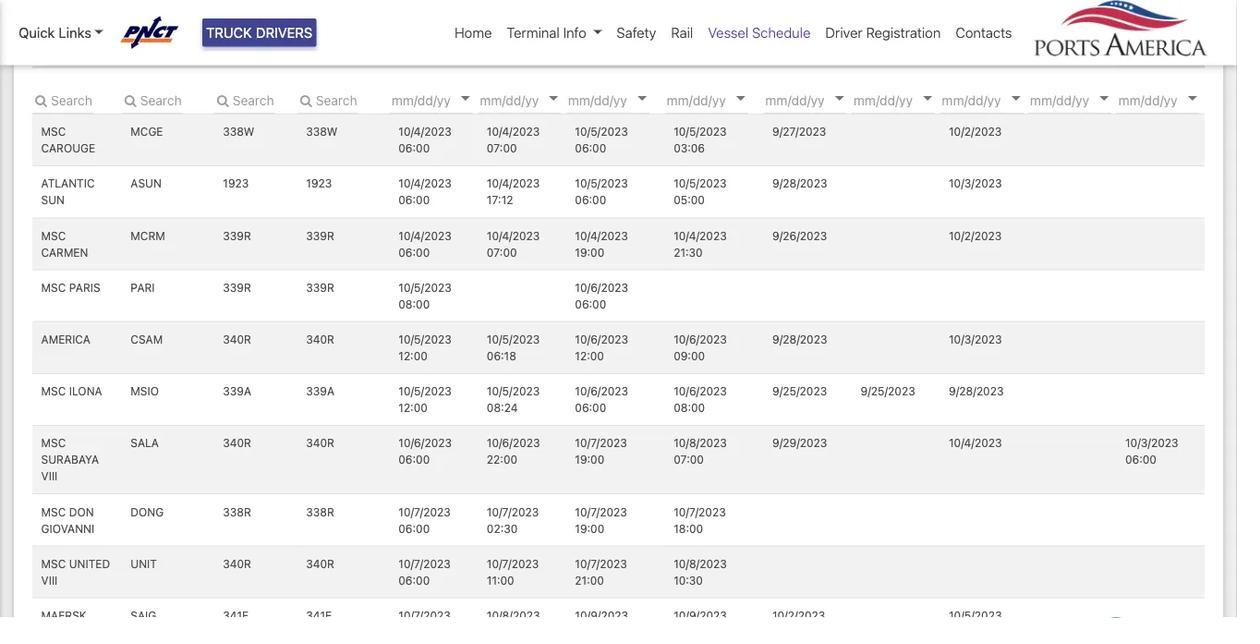 Task type: locate. For each thing, give the bounding box(es) containing it.
05:00
[[674, 194, 705, 207]]

1 horizontal spatial 338r
[[306, 505, 334, 518]]

arrival
[[487, 39, 529, 55]]

0 vertical spatial 08:00
[[399, 298, 430, 310]]

9 mm/dd/yy field from the left
[[1117, 86, 1227, 114]]

mm/dd/yy field down "estimated departure"
[[566, 86, 677, 114]]

1 msc from the top
[[41, 125, 66, 138]]

340r
[[223, 333, 251, 346], [306, 333, 334, 346], [223, 437, 251, 450], [306, 437, 334, 450], [223, 557, 251, 570], [306, 557, 334, 570]]

1 horizontal spatial actual
[[674, 20, 715, 35]]

10/7/2023 06:00 left 02:30
[[399, 505, 451, 535]]

contacts
[[956, 24, 1012, 41]]

vessel schedule
[[708, 24, 811, 41]]

quick links link
[[18, 22, 103, 43]]

viii inside msc united viii
[[41, 574, 58, 587]]

21:30
[[674, 246, 703, 259]]

07:00 up 10/4/2023 17:12 at the left of page
[[487, 142, 517, 155]]

2 bound from the left
[[306, 39, 347, 55]]

4 msc from the top
[[41, 385, 66, 398]]

1 19:00 from the top
[[575, 246, 604, 259]]

in bound
[[223, 20, 267, 55]]

07:00 down 17:12
[[487, 246, 517, 259]]

vessel for name
[[41, 20, 83, 35]]

1 10/2/2023 from the top
[[949, 125, 1002, 138]]

10/6/2023 06:00 down 10/6/2023 12:00
[[575, 385, 628, 414]]

0 horizontal spatial 338w
[[223, 125, 255, 138]]

actual up arrival
[[487, 20, 528, 35]]

10/6/2023 up 09:00
[[674, 333, 727, 346]]

1 10/8/2023 from the top
[[674, 437, 727, 450]]

10/4/2023 07:00 down 17:12
[[487, 229, 540, 259]]

viii down giovanni
[[41, 574, 58, 587]]

contacts link
[[948, 15, 1020, 50]]

msc inside msc don giovanni
[[41, 505, 66, 518]]

1 estimated from the left
[[399, 20, 463, 35]]

08:00
[[399, 298, 430, 310], [674, 401, 705, 414]]

start inside start rec dry
[[772, 20, 805, 35]]

1 338r from the left
[[223, 505, 251, 518]]

10/6/2023 left 10/6/2023 22:00
[[399, 437, 452, 450]]

1 vertical spatial 19:00
[[575, 453, 604, 466]]

2 start from the left
[[861, 20, 893, 35]]

3 msc from the top
[[41, 281, 66, 294]]

0 vertical spatial 10/4/2023 07:00
[[487, 125, 540, 155]]

1 horizontal spatial departure
[[674, 39, 738, 55]]

1 bound from the left
[[223, 39, 263, 55]]

1 10/5/2023 06:00 from the top
[[575, 125, 628, 155]]

2 estimated from the left
[[575, 20, 639, 35]]

1 mm/dd/yy field from the left
[[390, 86, 501, 114]]

10/6/2023 06:00 left 22:00
[[399, 437, 452, 466]]

rec inside start rec dry
[[808, 20, 831, 35]]

asun
[[131, 177, 162, 190]]

10/5/2023 08:00
[[399, 281, 452, 310]]

cutoff for cargo
[[949, 39, 990, 55]]

10/6/2023 06:00 for 10/5/2023 08:00
[[575, 281, 628, 310]]

2 cutoff from the left
[[1037, 39, 1078, 55]]

2 msc from the top
[[41, 229, 66, 242]]

1 start from the left
[[772, 20, 805, 35]]

actual arrival
[[487, 20, 529, 55]]

drivers
[[256, 24, 313, 41]]

0 horizontal spatial 1923
[[223, 177, 249, 190]]

cutoff down haz
[[1037, 39, 1078, 55]]

viii down surabaya
[[41, 470, 58, 483]]

home
[[455, 24, 492, 41]]

19:00 inside 10/4/2023 19:00
[[575, 246, 604, 259]]

1 vertical spatial 10/5/2023 12:00
[[399, 385, 452, 414]]

10/7/2023 up 10/7/2023 21:00
[[575, 505, 627, 518]]

0 vertical spatial viii
[[41, 470, 58, 483]]

1 horizontal spatial cutoff
[[1037, 39, 1078, 55]]

mm/dd/yy field down pov cutoff
[[1117, 86, 1227, 114]]

0 horizontal spatial rec
[[808, 20, 831, 35]]

estimated inside estimated button
[[399, 20, 463, 35]]

1 10/5/2023 12:00 from the top
[[399, 333, 452, 362]]

pov cutoff
[[1125, 20, 1166, 55]]

1 vertical spatial 9/28/2023
[[772, 333, 827, 346]]

0 horizontal spatial 338r
[[223, 505, 251, 518]]

1 vertical spatial 07:00
[[487, 246, 517, 259]]

10/7/2023 06:00
[[399, 505, 451, 535], [399, 557, 451, 587]]

12:00 for 10/5/2023 06:18
[[399, 349, 428, 362]]

10/7/2023 up 21:00
[[575, 557, 627, 570]]

10/7/2023 06:00 left 11:00
[[399, 557, 451, 587]]

10/6/2023 06:00 up 10/6/2023 12:00
[[575, 281, 628, 310]]

1 vertical spatial 10/8/2023
[[674, 557, 727, 570]]

2 horizontal spatial cutoff
[[1125, 39, 1166, 55]]

10/5/2023 06:00 up 10/4/2023 19:00
[[575, 177, 628, 207]]

10/5/2023 06:00 for 10/4/2023 07:00
[[575, 125, 628, 155]]

9/29/2023
[[772, 437, 827, 450]]

start for dry
[[772, 20, 805, 35]]

mm/dd/yy field down estimated button
[[390, 86, 501, 114]]

10/8/2023 10:30
[[674, 557, 727, 587]]

0 vertical spatial 10/7/2023 19:00
[[575, 437, 627, 466]]

5 open calendar image from the left
[[1188, 96, 1197, 101]]

start up reefer
[[861, 20, 893, 35]]

0 horizontal spatial start
[[772, 20, 805, 35]]

mm/dd/yy field down reefer
[[852, 86, 963, 114]]

08:00 for 10/5/2023 08:00
[[399, 298, 430, 310]]

06:00
[[399, 142, 430, 155], [575, 142, 606, 155], [399, 194, 430, 207], [575, 194, 606, 207], [399, 246, 430, 259], [575, 298, 606, 310], [575, 401, 606, 414], [399, 453, 430, 466], [1125, 453, 1157, 466], [399, 522, 430, 535], [399, 574, 430, 587]]

4 mm/dd/yy field from the left
[[665, 86, 776, 114]]

out bound
[[306, 20, 350, 55]]

rec inside start rec reefer
[[896, 20, 920, 35]]

1 departure from the left
[[575, 39, 640, 55]]

0 horizontal spatial estimated
[[399, 20, 463, 35]]

vessel up name
[[41, 20, 83, 35]]

mm/dd/yy field up '9/27/2023'
[[764, 86, 874, 114]]

msc for msc carmen
[[41, 229, 66, 242]]

mm/dd/yy field for 2nd open calendar icon from right
[[940, 86, 1051, 114]]

10/5/2023 12:00 down 10/5/2023 08:00
[[399, 333, 452, 362]]

339r
[[223, 229, 251, 242], [306, 229, 334, 242], [223, 281, 251, 294], [306, 281, 334, 294]]

estimated for estimated
[[399, 20, 463, 35]]

10/7/2023 19:00 right 10/6/2023 22:00
[[575, 437, 627, 466]]

0 vertical spatial 19:00
[[575, 246, 604, 259]]

cutoff for pov
[[1125, 39, 1166, 55]]

0 vertical spatial 10/8/2023
[[674, 437, 727, 450]]

1 vertical spatial 10/6/2023 06:00
[[575, 385, 628, 414]]

mm/dd/yy field down haz cutoff
[[1028, 86, 1139, 114]]

10/6/2023 22:00
[[487, 437, 540, 466]]

3 mm/dd/yy field from the left
[[566, 86, 677, 114]]

giovanni
[[41, 522, 94, 535]]

0 vertical spatial 10/5/2023 06:00
[[575, 125, 628, 155]]

1 vertical spatial 10/2/2023
[[949, 229, 1002, 242]]

msc left 'paris'
[[41, 281, 66, 294]]

10/5/2023 12:00 for 08:24
[[399, 385, 452, 414]]

1 viii from the top
[[41, 470, 58, 483]]

2 10/2/2023 from the top
[[949, 229, 1002, 242]]

sun
[[41, 194, 65, 207]]

1 vertical spatial viii
[[41, 574, 58, 587]]

msc inside msc surabaya viii
[[41, 437, 66, 450]]

8 mm/dd/yy field from the left
[[1028, 86, 1139, 114]]

10/6/2023 down 09:00
[[674, 385, 727, 398]]

08:00 inside the 10/6/2023 08:00
[[674, 401, 705, 414]]

rec for start rec dry
[[808, 20, 831, 35]]

quick links
[[18, 24, 91, 41]]

mm/dd/yy field down arrival
[[478, 86, 589, 114]]

1 338w from the left
[[223, 125, 255, 138]]

in
[[223, 20, 235, 35]]

mm/dd/yy field for 2nd open calendar image from left
[[566, 86, 677, 114]]

1 vertical spatial 10/5/2023 06:00
[[575, 177, 628, 207]]

1 10/4/2023 07:00 from the top
[[487, 125, 540, 155]]

start up dry
[[772, 20, 805, 35]]

2 vertical spatial 10/3/2023
[[1125, 437, 1179, 450]]

10/6/2023
[[575, 281, 628, 294], [575, 333, 628, 346], [674, 333, 727, 346], [575, 385, 628, 398], [674, 385, 727, 398], [399, 437, 452, 450], [487, 437, 540, 450]]

10/7/2023 up 18:00
[[674, 505, 726, 518]]

10/3/2023
[[949, 177, 1002, 190], [949, 333, 1002, 346], [1125, 437, 1179, 450]]

6 msc from the top
[[41, 505, 66, 518]]

open calendar image
[[549, 96, 558, 101], [637, 96, 647, 101], [736, 96, 745, 101], [1100, 96, 1109, 101]]

10/7/2023 19:00 up 10/7/2023 21:00
[[575, 505, 627, 535]]

actual inside actual departure
[[674, 20, 715, 35]]

0 vertical spatial 10/2/2023
[[949, 125, 1002, 138]]

2 mm/dd/yy field from the left
[[478, 86, 589, 114]]

carmen
[[41, 246, 88, 259]]

10/7/2023 up 02:30
[[487, 505, 539, 518]]

1 vertical spatial 10/4/2023 06:00
[[399, 177, 452, 207]]

1 horizontal spatial vessel
[[131, 20, 172, 35]]

10/7/2023 right 10/6/2023 22:00
[[575, 437, 627, 450]]

msc inside msc carmen
[[41, 229, 66, 242]]

open calendar image
[[461, 96, 470, 101], [835, 96, 844, 101], [923, 96, 932, 101], [1011, 96, 1021, 101], [1188, 96, 1197, 101]]

07:00
[[487, 142, 517, 155], [487, 246, 517, 259], [674, 453, 704, 466]]

departure
[[575, 39, 640, 55], [674, 39, 738, 55]]

7 msc from the top
[[41, 557, 66, 570]]

viii inside msc surabaya viii
[[41, 470, 58, 483]]

msc up carmen
[[41, 229, 66, 242]]

safety
[[617, 24, 656, 41]]

america
[[41, 333, 90, 346]]

vessel
[[41, 20, 83, 35], [131, 20, 172, 35], [708, 24, 749, 41]]

estimated button
[[390, 9, 478, 67]]

start inside start rec reefer
[[861, 20, 893, 35]]

departure for actual
[[674, 39, 738, 55]]

19:00 for 10/4/2023 07:00
[[575, 246, 604, 259]]

6 mm/dd/yy field from the left
[[852, 86, 963, 114]]

mm/dd/yy field
[[390, 86, 501, 114], [478, 86, 589, 114], [566, 86, 677, 114], [665, 86, 776, 114], [764, 86, 874, 114], [852, 86, 963, 114], [940, 86, 1051, 114], [1028, 86, 1139, 114], [1117, 86, 1227, 114]]

bound
[[223, 39, 263, 55], [306, 39, 347, 55]]

mcge
[[131, 125, 163, 138]]

actual inside actual arrival
[[487, 20, 528, 35]]

1 horizontal spatial bound
[[306, 39, 347, 55]]

339a
[[223, 385, 251, 398], [306, 385, 334, 398]]

1 horizontal spatial 339a
[[306, 385, 334, 398]]

10/7/2023 19:00 for 10/6/2023
[[575, 437, 627, 466]]

3 10/4/2023 06:00 from the top
[[399, 229, 452, 259]]

1 cutoff from the left
[[949, 39, 990, 55]]

07:00 inside 10/8/2023 07:00
[[674, 453, 704, 466]]

4 open calendar image from the left
[[1100, 96, 1109, 101]]

0 vertical spatial 9/28/2023
[[772, 177, 827, 190]]

10/5/2023 12:00
[[399, 333, 452, 362], [399, 385, 452, 414]]

1 horizontal spatial 9/25/2023
[[861, 385, 915, 398]]

11:00
[[487, 574, 514, 587]]

1 vertical spatial 08:00
[[674, 401, 705, 414]]

msc up giovanni
[[41, 505, 66, 518]]

10/4/2023 07:00 up 10/4/2023 17:12 at the left of page
[[487, 125, 540, 155]]

2 vertical spatial 10/4/2023 06:00
[[399, 229, 452, 259]]

1 vertical spatial 10/4/2023 07:00
[[487, 229, 540, 259]]

0 vertical spatial 10/7/2023 06:00
[[399, 505, 451, 535]]

1 10/7/2023 19:00 from the top
[[575, 437, 627, 466]]

10/6/2023 up 22:00
[[487, 437, 540, 450]]

1 9/25/2023 from the left
[[772, 385, 827, 398]]

0 vertical spatial 07:00
[[487, 142, 517, 155]]

1923
[[223, 177, 249, 190], [306, 177, 332, 190]]

4 open calendar image from the left
[[1011, 96, 1021, 101]]

pari
[[131, 281, 155, 294]]

10/8/2023 down the 10/6/2023 08:00
[[674, 437, 727, 450]]

bound down in
[[223, 39, 263, 55]]

09:00
[[674, 349, 705, 362]]

msc united viii
[[41, 557, 110, 587]]

cargo
[[949, 20, 987, 35]]

rec
[[808, 20, 831, 35], [896, 20, 920, 35]]

truck drivers
[[206, 24, 313, 41]]

10/8/2023 up 10:30
[[674, 557, 727, 570]]

viii for msc surabaya viii
[[41, 470, 58, 483]]

2 horizontal spatial vessel
[[708, 24, 749, 41]]

1 open calendar image from the left
[[549, 96, 558, 101]]

5 msc from the top
[[41, 437, 66, 450]]

1 vertical spatial 10/7/2023 06:00
[[399, 557, 451, 587]]

msc left ilona
[[41, 385, 66, 398]]

2 10/5/2023 12:00 from the top
[[399, 385, 452, 414]]

1 1923 from the left
[[223, 177, 249, 190]]

0 vertical spatial 10/5/2023 12:00
[[399, 333, 452, 362]]

mm/dd/yy field for 1st open calendar icon from the right
[[1117, 86, 1227, 114]]

10/7/2023 02:30
[[487, 505, 539, 535]]

msc carmen
[[41, 229, 88, 259]]

12:00 left the 08:24 on the bottom
[[399, 401, 428, 414]]

None field
[[32, 86, 93, 114], [122, 86, 183, 114], [214, 86, 275, 114], [297, 86, 358, 114], [32, 86, 93, 114], [122, 86, 183, 114], [214, 86, 275, 114], [297, 86, 358, 114]]

vessel for code
[[131, 20, 172, 35]]

msc inside msc carouge
[[41, 125, 66, 138]]

dry
[[772, 39, 795, 55]]

1 horizontal spatial 1923
[[306, 177, 332, 190]]

0 horizontal spatial vessel
[[41, 20, 83, 35]]

estimated departure
[[575, 20, 640, 55]]

9/28/2023
[[772, 177, 827, 190], [772, 333, 827, 346], [949, 385, 1004, 398]]

mm/dd/yy field for 3rd open calendar image from left
[[665, 86, 776, 114]]

don
[[69, 505, 94, 518]]

actual departure
[[674, 20, 738, 55]]

3 open calendar image from the left
[[736, 96, 745, 101]]

2 338w from the left
[[306, 125, 338, 138]]

2 9/25/2023 from the left
[[861, 385, 915, 398]]

7 mm/dd/yy field from the left
[[940, 86, 1051, 114]]

vessel right "rail" link
[[708, 24, 749, 41]]

vessel code
[[131, 20, 172, 55]]

1 open calendar image from the left
[[461, 96, 470, 101]]

3 cutoff from the left
[[1125, 39, 1166, 55]]

2 vertical spatial 07:00
[[674, 453, 704, 466]]

10/7/2023 left 10/7/2023 11:00
[[399, 557, 451, 570]]

338r
[[223, 505, 251, 518], [306, 505, 334, 518]]

12:00 down 10/5/2023 08:00
[[399, 349, 428, 362]]

0 horizontal spatial 339a
[[223, 385, 251, 398]]

10/6/2023 right '10/5/2023 06:18'
[[575, 333, 628, 346]]

1 vertical spatial 10/3/2023
[[949, 333, 1002, 346]]

actual right safety
[[674, 20, 715, 35]]

msc up carouge
[[41, 125, 66, 138]]

cutoff for haz
[[1037, 39, 1078, 55]]

3 19:00 from the top
[[575, 522, 604, 535]]

18:00
[[674, 522, 703, 535]]

5 mm/dd/yy field from the left
[[764, 86, 874, 114]]

9/28/2023 for 10/5/2023
[[772, 177, 827, 190]]

338w
[[223, 125, 255, 138], [306, 125, 338, 138]]

estimated inside "estimated departure"
[[575, 20, 639, 35]]

2 actual from the left
[[674, 20, 715, 35]]

10/7/2023
[[575, 437, 627, 450], [399, 505, 451, 518], [487, 505, 539, 518], [575, 505, 627, 518], [674, 505, 726, 518], [399, 557, 451, 570], [487, 557, 539, 570], [575, 557, 627, 570]]

1 horizontal spatial 338w
[[306, 125, 338, 138]]

1 horizontal spatial 08:00
[[674, 401, 705, 414]]

msc left united
[[41, 557, 66, 570]]

07:00 up 10/7/2023 18:00
[[674, 453, 704, 466]]

0 horizontal spatial cutoff
[[949, 39, 990, 55]]

0 horizontal spatial 9/25/2023
[[772, 385, 827, 398]]

10/4/2023
[[399, 125, 452, 138], [487, 125, 540, 138], [399, 177, 452, 190], [487, 177, 540, 190], [399, 229, 452, 242], [487, 229, 540, 242], [575, 229, 628, 242], [674, 229, 727, 242], [949, 437, 1002, 450]]

1 10/7/2023 06:00 from the top
[[399, 505, 451, 535]]

mm/dd/yy field down the cargo cutoff
[[940, 86, 1051, 114]]

10/4/2023 06:00 for 338w
[[399, 125, 452, 155]]

2 10/8/2023 from the top
[[674, 557, 727, 570]]

1 rec from the left
[[808, 20, 831, 35]]

0 horizontal spatial actual
[[487, 20, 528, 35]]

bound inside in bound
[[223, 39, 263, 55]]

start rec dry
[[772, 20, 831, 55]]

safety link
[[609, 15, 664, 50]]

1 10/4/2023 06:00 from the top
[[399, 125, 452, 155]]

1 vertical spatial 10/7/2023 19:00
[[575, 505, 627, 535]]

10/2/2023
[[949, 125, 1002, 138], [949, 229, 1002, 242]]

0 vertical spatial 10/3/2023
[[949, 177, 1002, 190]]

2 19:00 from the top
[[575, 453, 604, 466]]

1 actual from the left
[[487, 20, 528, 35]]

10/4/2023 06:00 for 1923
[[399, 177, 452, 207]]

08:00 inside 10/5/2023 08:00
[[399, 298, 430, 310]]

msc surabaya viii
[[41, 437, 99, 483]]

0 vertical spatial 10/4/2023 06:00
[[399, 125, 452, 155]]

2 10/4/2023 06:00 from the top
[[399, 177, 452, 207]]

2 339a from the left
[[306, 385, 334, 398]]

csam
[[131, 333, 163, 346]]

cutoff down pov
[[1125, 39, 1166, 55]]

0 horizontal spatial bound
[[223, 39, 263, 55]]

12:00 inside 10/6/2023 12:00
[[575, 349, 604, 362]]

10/4/2023 07:00
[[487, 125, 540, 155], [487, 229, 540, 259]]

2 10/7/2023 06:00 from the top
[[399, 557, 451, 587]]

paris
[[69, 281, 100, 294]]

1 horizontal spatial start
[[861, 20, 893, 35]]

10/5/2023 12:00 for 06:18
[[399, 333, 452, 362]]

bound inside out bound
[[306, 39, 347, 55]]

0 vertical spatial 10/6/2023 06:00
[[575, 281, 628, 310]]

cutoff down the cargo
[[949, 39, 990, 55]]

msc inside msc united viii
[[41, 557, 66, 570]]

mm/dd/yy field for fourth open calendar image from right
[[478, 86, 589, 114]]

bound down 'out'
[[306, 39, 347, 55]]

vessel up code
[[131, 20, 172, 35]]

ilona
[[69, 385, 102, 398]]

mm/dd/yy field for first open calendar icon from left
[[390, 86, 501, 114]]

msc don giovanni
[[41, 505, 94, 535]]

2 10/4/2023 07:00 from the top
[[487, 229, 540, 259]]

2 10/5/2023 06:00 from the top
[[575, 177, 628, 207]]

2 departure from the left
[[674, 39, 738, 55]]

pov
[[1125, 20, 1153, 35]]

12:00 right '10/5/2023 06:18'
[[575, 349, 604, 362]]

10/5/2023 12:00 left the 08:24 on the bottom
[[399, 385, 452, 414]]

2 viii from the top
[[41, 574, 58, 587]]

0 horizontal spatial departure
[[575, 39, 640, 55]]

msc up surabaya
[[41, 437, 66, 450]]

mm/dd/yy field up the 10/5/2023 03:06 at right
[[665, 86, 776, 114]]

2 10/7/2023 19:00 from the top
[[575, 505, 627, 535]]

0 horizontal spatial 08:00
[[399, 298, 430, 310]]

1 horizontal spatial estimated
[[575, 20, 639, 35]]

1 horizontal spatial rec
[[896, 20, 920, 35]]

10/5/2023 06:00 left 03:06
[[575, 125, 628, 155]]

2 rec from the left
[[896, 20, 920, 35]]

2 vertical spatial 19:00
[[575, 522, 604, 535]]



Task type: vqa. For each thing, say whether or not it's contained in the screenshot.
making
no



Task type: describe. For each thing, give the bounding box(es) containing it.
terminal
[[507, 24, 560, 41]]

10/7/2023 18:00
[[674, 505, 726, 535]]

msc carouge
[[41, 125, 95, 155]]

msc ilona
[[41, 385, 102, 398]]

bound for in
[[223, 39, 263, 55]]

10/7/2023 19:00 for 10/7/2023
[[575, 505, 627, 535]]

cargo cutoff
[[949, 20, 990, 55]]

driver registration link
[[818, 15, 948, 50]]

10/5/2023 05:00
[[674, 177, 727, 207]]

07:00 for 10/4/2023 19:00
[[487, 246, 517, 259]]

msc for msc ilona
[[41, 385, 66, 398]]

out
[[306, 20, 329, 35]]

9/26/2023
[[772, 229, 827, 242]]

msc for msc united viii
[[41, 557, 66, 570]]

haz
[[1037, 20, 1062, 35]]

19:00 for 10/7/2023 02:30
[[575, 522, 604, 535]]

rail
[[671, 24, 693, 41]]

03:06
[[674, 142, 705, 155]]

estimated for estimated departure
[[575, 20, 639, 35]]

viii for msc united viii
[[41, 574, 58, 587]]

10/3/2023 06:00
[[1125, 437, 1179, 466]]

sala
[[131, 437, 159, 450]]

unit
[[131, 557, 157, 570]]

msc for msc don giovanni
[[41, 505, 66, 518]]

mm/dd/yy field for third open calendar icon
[[852, 86, 963, 114]]

10/4/2023 21:30
[[674, 229, 727, 259]]

10/7/2023 06:00 for 11:00
[[399, 557, 451, 587]]

dong
[[131, 505, 164, 518]]

10/7/2023 left 10/7/2023 02:30
[[399, 505, 451, 518]]

actual for actual departure
[[674, 20, 715, 35]]

msio
[[131, 385, 159, 398]]

united
[[69, 557, 110, 570]]

2 vertical spatial 10/6/2023 06:00
[[399, 437, 452, 466]]

10/8/2023 for 10:30
[[674, 557, 727, 570]]

2 338r from the left
[[306, 505, 334, 518]]

1 339a from the left
[[223, 385, 251, 398]]

10/7/2023 06:00 for 02:30
[[399, 505, 451, 535]]

10/6/2023 09:00
[[674, 333, 727, 362]]

10:30
[[674, 574, 703, 587]]

code
[[131, 39, 164, 55]]

10/4/2023 06:00 for 339r
[[399, 229, 452, 259]]

2 open calendar image from the left
[[835, 96, 844, 101]]

22:00
[[487, 453, 517, 466]]

10/7/2023 11:00
[[487, 557, 539, 587]]

2 vertical spatial 9/28/2023
[[949, 385, 1004, 398]]

start rec reefer
[[861, 20, 920, 55]]

06:00 inside 10/3/2023 06:00
[[1125, 453, 1157, 466]]

atlantic sun
[[41, 177, 95, 207]]

10/5/2023 06:00 for 10/4/2023 17:12
[[575, 177, 628, 207]]

vessel for schedule
[[708, 24, 749, 41]]

start for reefer
[[861, 20, 893, 35]]

terminal info link
[[499, 15, 609, 50]]

departure for estimated
[[575, 39, 640, 55]]

08:00 for 10/6/2023 08:00
[[674, 401, 705, 414]]

quick
[[18, 24, 55, 41]]

10/7/2023 up 11:00
[[487, 557, 539, 570]]

12:00 for 10/5/2023 08:24
[[399, 401, 428, 414]]

surabaya
[[41, 453, 99, 466]]

truck drivers link
[[202, 18, 316, 47]]

17:12
[[487, 194, 513, 207]]

10/3/2023 for 10/5/2023
[[949, 177, 1002, 190]]

msc for msc paris
[[41, 281, 66, 294]]

vessel schedule link
[[701, 15, 818, 50]]

10/7/2023 21:00
[[575, 557, 627, 587]]

2 1923 from the left
[[306, 177, 332, 190]]

bound for out
[[306, 39, 347, 55]]

10/2/2023 for 9/27/2023
[[949, 125, 1002, 138]]

19:00 for 10/6/2023 22:00
[[575, 453, 604, 466]]

10/6/2023 down 10/6/2023 12:00
[[575, 385, 628, 398]]

rec for start rec reefer
[[896, 20, 920, 35]]

vessel name
[[41, 20, 83, 55]]

10/5/2023 03:06
[[674, 125, 727, 155]]

06:18
[[487, 349, 516, 362]]

carouge
[[41, 142, 95, 155]]

msc for msc surabaya viii
[[41, 437, 66, 450]]

02:30
[[487, 522, 518, 535]]

mm/dd/yy field for 2nd open calendar icon from the left
[[764, 86, 874, 114]]

10/2/2023 for 9/26/2023
[[949, 229, 1002, 242]]

10/6/2023 12:00
[[575, 333, 628, 362]]

9/28/2023 for 10/6/2023
[[772, 333, 827, 346]]

10/6/2023 down 10/4/2023 19:00
[[575, 281, 628, 294]]

10/8/2023 07:00
[[674, 437, 727, 466]]

10/5/2023 06:18
[[487, 333, 540, 362]]

registration
[[866, 24, 941, 41]]

3 open calendar image from the left
[[923, 96, 932, 101]]

10/4/2023 07:00 for 10/5/2023
[[487, 125, 540, 155]]

07:00 for 10/5/2023 06:00
[[487, 142, 517, 155]]

10/4/2023 07:00 for 10/4/2023
[[487, 229, 540, 259]]

mm/dd/yy field for first open calendar image from the right
[[1028, 86, 1139, 114]]

msc paris
[[41, 281, 100, 294]]

10/6/2023 06:00 for 10/5/2023 12:00
[[575, 385, 628, 414]]

links
[[59, 24, 91, 41]]

driver
[[825, 24, 863, 41]]

info
[[563, 24, 586, 41]]

terminal info
[[507, 24, 586, 41]]

2 open calendar image from the left
[[637, 96, 647, 101]]

9/27/2023
[[772, 125, 826, 138]]

10/6/2023 08:00
[[674, 385, 727, 414]]

10/4/2023 17:12
[[487, 177, 540, 207]]

08:24
[[487, 401, 518, 414]]

10/3/2023 for 10/6/2023
[[949, 333, 1002, 346]]

10/4/2023 19:00
[[575, 229, 628, 259]]

mcrm
[[131, 229, 165, 242]]

10/5/2023 08:24
[[487, 385, 540, 414]]

msc for msc carouge
[[41, 125, 66, 138]]

name
[[41, 39, 78, 55]]

truck
[[206, 24, 252, 41]]

home link
[[447, 15, 499, 50]]

10/8/2023 for 07:00
[[674, 437, 727, 450]]

rail link
[[664, 15, 701, 50]]

schedule
[[752, 24, 811, 41]]

haz cutoff
[[1037, 20, 1078, 55]]

actual for actual arrival
[[487, 20, 528, 35]]



